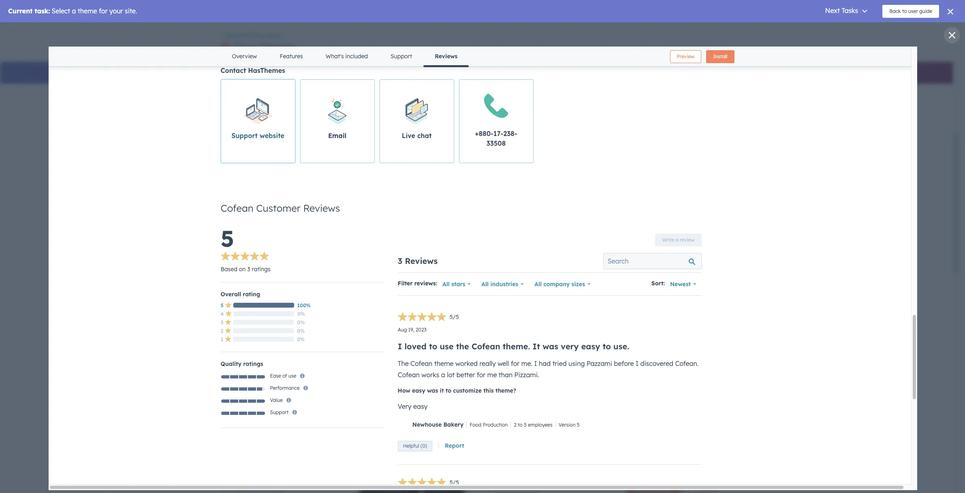 Task type: locate. For each thing, give the bounding box(es) containing it.
shop
[[233, 41, 257, 53]]

back
[[226, 33, 238, 39]]

to
[[240, 33, 245, 39]]

close image
[[949, 32, 955, 38]]

themes
[[259, 41, 295, 53]]



Task type: vqa. For each thing, say whether or not it's contained in the screenshot.
Back to Theme Library
yes



Task type: describe. For each thing, give the bounding box(es) containing it.
shop themes
[[233, 41, 295, 53]]

theme
[[246, 33, 263, 39]]

back to theme library
[[226, 33, 282, 39]]

back to theme library link
[[220, 33, 282, 39]]

library
[[264, 33, 282, 39]]



